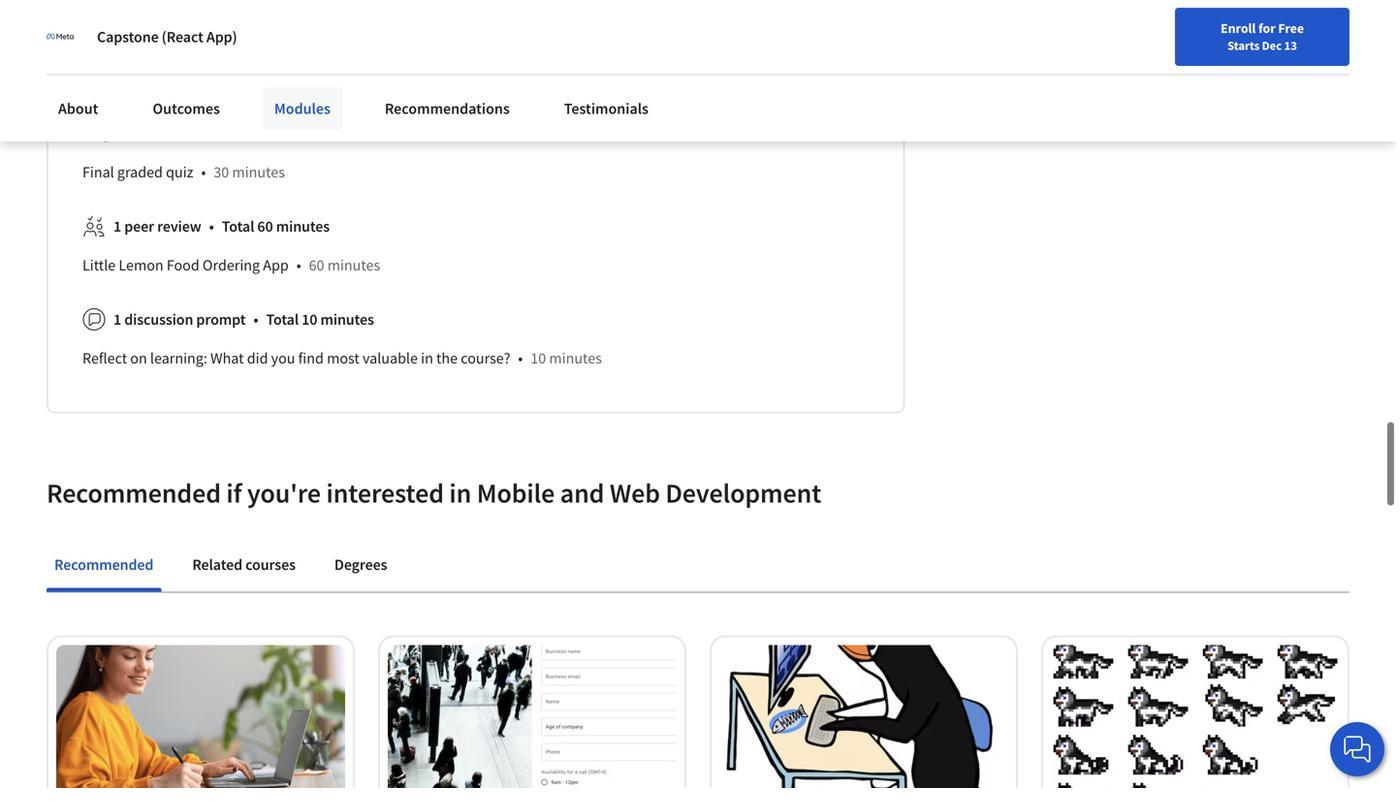 Task type: locate. For each thing, give the bounding box(es) containing it.
learning:
[[150, 349, 207, 368]]

total left 39
[[194, 85, 226, 104]]

total up "you"
[[266, 310, 299, 329]]

minutes right 9
[[238, 124, 291, 143]]

lemon
[[119, 256, 164, 275]]

60 right the app
[[309, 256, 324, 275]]

in left mobile in the bottom left of the page
[[449, 476, 472, 510]]

0 vertical spatial 2
[[169, 31, 177, 50]]

0 horizontal spatial 2
[[113, 85, 121, 104]]

food
[[167, 256, 200, 275]]

2
[[169, 31, 177, 50], [113, 85, 121, 104]]

menu item
[[1026, 19, 1151, 82]]

1 up reflect
[[113, 310, 121, 329]]

minutes right 30
[[232, 163, 285, 182]]

1 left the peer
[[113, 217, 121, 236]]

recommended if you're interested in mobile and web development
[[47, 476, 822, 510]]

1 vertical spatial in
[[449, 476, 472, 510]]

mobile
[[477, 476, 555, 510]]

coursera image
[[23, 16, 146, 47]]

project
[[82, 124, 129, 143]]

9
[[227, 124, 235, 143]]

0 vertical spatial total
[[194, 85, 226, 104]]

1 1 from the top
[[113, 217, 121, 236]]

1 vertical spatial 2
[[113, 85, 121, 104]]

0 vertical spatial 1
[[113, 217, 121, 236]]

60 up the app
[[257, 217, 273, 236]]

1 vertical spatial total
[[222, 217, 254, 236]]

outcomes
[[153, 99, 220, 118]]

meta image
[[47, 23, 74, 50]]

• left (react
[[157, 31, 161, 50]]

for
[[1259, 19, 1276, 37]]

minutes up most
[[321, 310, 374, 329]]

recommendations link
[[373, 87, 522, 130]]

related
[[192, 555, 243, 575]]

about
[[58, 99, 98, 118]]

13
[[1285, 38, 1298, 53]]

modules
[[274, 99, 331, 118]]

0 vertical spatial 10
[[302, 310, 318, 329]]

total
[[194, 85, 226, 104], [222, 217, 254, 236], [266, 310, 299, 329]]

total up little lemon food ordering app • 60 minutes
[[222, 217, 254, 236]]

if
[[226, 476, 242, 510]]

in
[[421, 349, 433, 368], [449, 476, 472, 510]]

recommended
[[47, 476, 221, 510], [54, 555, 154, 575]]

1 discussion prompt
[[113, 310, 246, 329]]

10 up 'find'
[[302, 310, 318, 329]]

reflect on learning: what did you find most valuable in the course? • 10 minutes
[[82, 349, 602, 368]]

minutes
[[180, 31, 233, 50], [248, 85, 302, 104], [238, 124, 291, 143], [232, 163, 285, 182], [276, 217, 330, 236], [328, 256, 380, 275], [321, 310, 374, 329], [549, 349, 602, 368]]

(react
[[162, 27, 203, 47]]

in left the
[[421, 349, 433, 368]]

enroll
[[1221, 19, 1256, 37]]

• left 9
[[215, 124, 220, 143]]

1 vertical spatial recommended
[[54, 555, 154, 575]]

web
[[610, 476, 660, 510]]

minutes up • total 10 minutes
[[328, 256, 380, 275]]

courses
[[246, 555, 296, 575]]

minutes up 39
[[180, 31, 233, 50]]

0 vertical spatial 60
[[257, 217, 273, 236]]

• right prompt
[[254, 310, 258, 329]]

1 vertical spatial 1
[[113, 310, 121, 329]]

peer
[[124, 217, 154, 236]]

app
[[263, 256, 289, 275]]

enroll for free starts dec 13
[[1221, 19, 1304, 53]]

2 vertical spatial total
[[266, 310, 299, 329]]

0 vertical spatial in
[[421, 349, 433, 368]]

2 left quizzes
[[113, 85, 121, 104]]

you
[[271, 349, 295, 368]]

quiz
[[166, 163, 193, 182]]

1 horizontal spatial 10
[[531, 349, 546, 368]]

1 for 1 discussion prompt
[[113, 310, 121, 329]]

related courses button
[[185, 542, 303, 588]]

0 horizontal spatial in
[[421, 349, 433, 368]]

1 peer review
[[113, 217, 201, 236]]

10
[[302, 310, 318, 329], [531, 349, 546, 368]]

•
[[157, 31, 161, 50], [215, 124, 220, 143], [201, 163, 206, 182], [209, 217, 214, 236], [297, 256, 301, 275], [254, 310, 258, 329], [518, 349, 523, 368]]

next steps • 2 minutes
[[82, 31, 233, 50]]

and
[[560, 476, 605, 510]]

30
[[214, 163, 229, 182]]

2 right steps
[[169, 31, 177, 50]]

project self-review • 9 minutes
[[82, 124, 291, 143]]

0 vertical spatial recommended
[[47, 476, 221, 510]]

on
[[130, 349, 147, 368]]

self-
[[132, 124, 161, 143]]

60
[[257, 217, 273, 236], [309, 256, 324, 275]]

quizzes
[[124, 85, 173, 104]]

0 horizontal spatial 60
[[257, 217, 273, 236]]

valuable
[[363, 349, 418, 368]]

in inside region
[[421, 349, 433, 368]]

prompt
[[196, 310, 246, 329]]

1 vertical spatial 10
[[531, 349, 546, 368]]

total 39 minutes
[[194, 85, 302, 104]]

1 horizontal spatial 60
[[309, 256, 324, 275]]

2 1 from the top
[[113, 310, 121, 329]]

10 right the course?
[[531, 349, 546, 368]]

recommended inside recommended button
[[54, 555, 154, 575]]

recommended for recommended if you're interested in mobile and web development
[[47, 476, 221, 510]]

1
[[113, 217, 121, 236], [113, 310, 121, 329]]

2 quizzes
[[113, 85, 173, 104]]

• total 60 minutes
[[209, 217, 330, 236]]

find
[[298, 349, 324, 368]]



Task type: vqa. For each thing, say whether or not it's contained in the screenshot.
discussion
yes



Task type: describe. For each thing, give the bounding box(es) containing it.
reflect
[[82, 349, 127, 368]]

• total 10 minutes
[[254, 310, 374, 329]]

app)
[[206, 27, 237, 47]]

minutes right the course?
[[549, 349, 602, 368]]

degrees
[[335, 555, 387, 575]]

what
[[210, 349, 244, 368]]

recommendations
[[385, 99, 510, 118]]

• right the app
[[297, 256, 301, 275]]

show notifications image
[[1171, 24, 1194, 48]]

next
[[82, 31, 112, 50]]

little
[[82, 256, 116, 275]]

review
[[161, 124, 207, 143]]

total for prompt
[[266, 310, 299, 329]]

ordering
[[203, 256, 260, 275]]

outcomes link
[[141, 87, 232, 130]]

steps
[[115, 31, 149, 50]]

• right review at the top of page
[[209, 217, 214, 236]]

• left 30
[[201, 163, 206, 182]]

capstone
[[97, 27, 159, 47]]

review
[[157, 217, 201, 236]]

0 horizontal spatial 10
[[302, 310, 318, 329]]

graded
[[117, 163, 163, 182]]

did
[[247, 349, 268, 368]]

about link
[[47, 87, 110, 130]]

free
[[1279, 19, 1304, 37]]

related courses
[[192, 555, 296, 575]]

interested
[[326, 476, 444, 510]]

final
[[82, 163, 114, 182]]

little lemon food ordering app • 60 minutes
[[82, 256, 380, 275]]

final graded quiz • 30 minutes
[[82, 163, 285, 182]]

development
[[666, 476, 822, 510]]

39
[[229, 85, 245, 104]]

1 horizontal spatial 2
[[169, 31, 177, 50]]

testimonials
[[564, 99, 649, 118]]

most
[[327, 349, 360, 368]]

1 horizontal spatial in
[[449, 476, 472, 510]]

recommended for recommended
[[54, 555, 154, 575]]

capstone (react app)
[[97, 27, 237, 47]]

hide info about module content region
[[82, 0, 869, 386]]

chat with us image
[[1342, 734, 1373, 765]]

discussion
[[124, 310, 193, 329]]

total for review
[[222, 217, 254, 236]]

recommendation tabs tab list
[[47, 542, 1350, 592]]

minutes up the app
[[276, 217, 330, 236]]

1 vertical spatial 60
[[309, 256, 324, 275]]

modules link
[[263, 87, 342, 130]]

starts
[[1228, 38, 1260, 53]]

recommended button
[[47, 542, 161, 588]]

1 for 1 peer review
[[113, 217, 121, 236]]

degrees button
[[327, 542, 395, 588]]

the
[[436, 349, 458, 368]]

you're
[[247, 476, 321, 510]]

dec
[[1262, 38, 1282, 53]]

minutes right 39
[[248, 85, 302, 104]]

course?
[[461, 349, 511, 368]]

• right the course?
[[518, 349, 523, 368]]

testimonials link
[[553, 87, 660, 130]]



